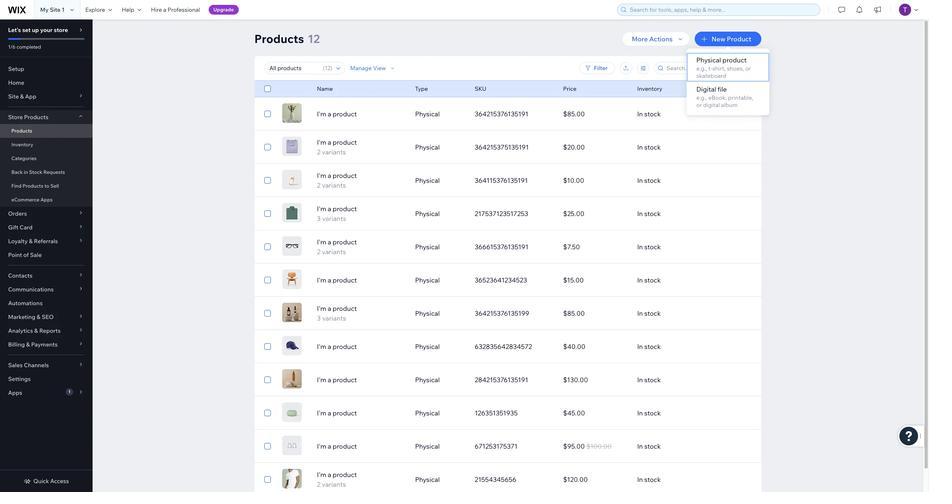 Task type: locate. For each thing, give the bounding box(es) containing it.
e.g., for physical product
[[696, 65, 707, 72]]

in for 21554345656
[[637, 476, 643, 484]]

physical link for 21554345656
[[410, 471, 470, 490]]

1 vertical spatial e.g.,
[[696, 94, 707, 102]]

364215376135191
[[475, 110, 528, 118]]

0 vertical spatial i'm a product 3 variants
[[317, 205, 357, 223]]

$20.00 link
[[558, 138, 632, 157]]

1 e.g., from the top
[[696, 65, 707, 72]]

0 horizontal spatial 1
[[62, 6, 65, 13]]

shirt,
[[712, 65, 726, 72]]

physical for 364115376135191
[[415, 177, 440, 185]]

2 e.g., from the top
[[696, 94, 707, 102]]

printable,
[[728, 94, 753, 102]]

1 stock from the top
[[644, 110, 661, 118]]

in stock for 632835642834572
[[637, 343, 661, 351]]

i'm a product link for 36523641234523
[[312, 276, 410, 285]]

stock for 671253175371
[[644, 443, 661, 451]]

3 2 from the top
[[317, 248, 321, 256]]

284215376135191
[[475, 376, 528, 385]]

0 vertical spatial 3
[[317, 215, 321, 223]]

364215375135191
[[475, 143, 529, 151]]

None checkbox
[[264, 109, 271, 119], [264, 143, 271, 152], [264, 209, 271, 219], [264, 242, 271, 252], [264, 342, 271, 352], [264, 409, 271, 419], [264, 476, 271, 485], [264, 109, 271, 119], [264, 143, 271, 152], [264, 209, 271, 219], [264, 242, 271, 252], [264, 342, 271, 352], [264, 409, 271, 419], [264, 476, 271, 485]]

7 in stock link from the top
[[632, 304, 721, 324]]

e.g., inside digital file e.g., ebook, printable, or digital album
[[696, 94, 707, 102]]

quick access
[[33, 478, 69, 486]]

0 horizontal spatial apps
[[8, 390, 22, 397]]

& left app
[[20, 93, 24, 100]]

11 physical link from the top
[[410, 437, 470, 457]]

7 i'm from the top
[[317, 305, 326, 313]]

632835642834572 link
[[470, 337, 558, 357]]

9 stock from the top
[[644, 376, 661, 385]]

0 vertical spatial e.g.,
[[696, 65, 707, 72]]

7 stock from the top
[[644, 310, 661, 318]]

menu
[[687, 53, 769, 111]]

1 physical link from the top
[[410, 104, 470, 124]]

9 physical link from the top
[[410, 371, 470, 390]]

physical for 36523641234523
[[415, 277, 440, 285]]

physical link for 364215375135191
[[410, 138, 470, 157]]

stock for 217537123517253
[[644, 210, 661, 218]]

1 horizontal spatial or
[[745, 65, 751, 72]]

gift
[[8, 224, 18, 231]]

in for 632835642834572
[[637, 343, 643, 351]]

in stock link for 671253175371
[[632, 437, 721, 457]]

in stock link for 284215376135191
[[632, 371, 721, 390]]

in stock for 671253175371
[[637, 443, 661, 451]]

$85.00 down the price
[[563, 110, 585, 118]]

7 in stock from the top
[[637, 310, 661, 318]]

apps down settings
[[8, 390, 22, 397]]

$130.00
[[563, 376, 588, 385]]

& inside "dropdown button"
[[34, 328, 38, 335]]

contacts
[[8, 272, 32, 280]]

point of sale link
[[0, 249, 93, 262]]

4 in from the top
[[637, 210, 643, 218]]

10 in from the top
[[637, 410, 643, 418]]

i'm a product 3 variants for 364215376135199
[[317, 305, 357, 323]]

3 i'm a product link from the top
[[312, 342, 410, 352]]

8 physical link from the top
[[410, 337, 470, 357]]

1 2 from the top
[[317, 148, 321, 156]]

0 horizontal spatial or
[[696, 102, 702, 109]]

21554345656 link
[[470, 471, 558, 490]]

7 in from the top
[[637, 310, 643, 318]]

products 12
[[254, 32, 320, 46]]

1 horizontal spatial 12
[[325, 65, 331, 72]]

2 i'm a product link from the top
[[312, 276, 410, 285]]

4 in stock link from the top
[[632, 204, 721, 224]]

4 i'm a product 2 variants from the top
[[317, 471, 357, 489]]

1 right my
[[62, 6, 65, 13]]

3 in stock from the top
[[637, 177, 661, 185]]

0 horizontal spatial inventory
[[11, 142, 33, 148]]

$40.00
[[563, 343, 585, 351]]

shoes,
[[727, 65, 744, 72]]

products link
[[0, 124, 93, 138]]

364115376135191
[[475, 177, 528, 185]]

point of sale
[[8, 252, 42, 259]]

store
[[8, 114, 23, 121]]

1 i'm from the top
[[317, 110, 326, 118]]

in stock link for 364115376135191
[[632, 171, 721, 190]]

sales channels button
[[0, 359, 93, 373]]

2 for 21554345656
[[317, 481, 321, 489]]

manage
[[350, 65, 372, 72]]

9 in from the top
[[637, 376, 643, 385]]

12 stock from the top
[[644, 476, 661, 484]]

1 vertical spatial or
[[696, 102, 702, 109]]

$10.00 link
[[558, 171, 632, 190]]

variants for 364215375135191
[[322, 148, 346, 156]]

in for 284215376135191
[[637, 376, 643, 385]]

store
[[54, 26, 68, 34]]

& right the billing
[[26, 342, 30, 349]]

2 in stock link from the top
[[632, 138, 721, 157]]

product
[[723, 56, 747, 64], [333, 110, 357, 118], [333, 138, 357, 147], [333, 172, 357, 180], [333, 205, 357, 213], [333, 238, 357, 246], [333, 277, 357, 285], [333, 305, 357, 313], [333, 343, 357, 351], [333, 376, 357, 385], [333, 410, 357, 418], [333, 443, 357, 451], [333, 471, 357, 480]]

0 vertical spatial apps
[[40, 197, 53, 203]]

1 vertical spatial 1
[[68, 390, 70, 395]]

1 i'm a product 3 variants from the top
[[317, 205, 357, 223]]

3 in from the top
[[637, 177, 643, 185]]

in stock for 366615376135191
[[637, 243, 661, 251]]

0 vertical spatial 12
[[308, 32, 320, 46]]

3 for 364215376135199
[[317, 315, 321, 323]]

in stock for 217537123517253
[[637, 210, 661, 218]]

communications button
[[0, 283, 93, 297]]

1/6
[[8, 44, 15, 50]]

6 i'm a product from the top
[[317, 443, 357, 451]]

i'm a product 2 variants
[[317, 138, 357, 156], [317, 172, 357, 190], [317, 238, 357, 256], [317, 471, 357, 489]]

10 i'm from the top
[[317, 410, 326, 418]]

11 in stock from the top
[[637, 443, 661, 451]]

i'm a product 3 variants
[[317, 205, 357, 223], [317, 305, 357, 323]]

3 stock from the top
[[644, 177, 661, 185]]

2 2 from the top
[[317, 182, 321, 190]]

2 physical link from the top
[[410, 138, 470, 157]]

6 in from the top
[[637, 277, 643, 285]]

2 in stock from the top
[[637, 143, 661, 151]]

2 for 364215375135191
[[317, 148, 321, 156]]

$85.00 link up $20.00 link at right
[[558, 104, 632, 124]]

10 in stock link from the top
[[632, 404, 721, 424]]

i'm a product link
[[312, 109, 410, 119], [312, 276, 410, 285], [312, 342, 410, 352], [312, 376, 410, 385], [312, 409, 410, 419], [312, 442, 410, 452]]

11 in from the top
[[637, 443, 643, 451]]

physical for 364215376135199
[[415, 310, 440, 318]]

i'm a product 2 variants for 364115376135191
[[317, 172, 357, 190]]

2 i'm a product 2 variants from the top
[[317, 172, 357, 190]]

apps down find products to sell link
[[40, 197, 53, 203]]

5 i'm a product from the top
[[317, 410, 357, 418]]

2 $85.00 from the top
[[563, 310, 585, 318]]

1 in stock from the top
[[637, 110, 661, 118]]

2 in from the top
[[637, 143, 643, 151]]

1 in from the top
[[637, 110, 643, 118]]

setup
[[8, 65, 24, 73]]

app
[[25, 93, 36, 100]]

site inside popup button
[[8, 93, 19, 100]]

in stock for 36523641234523
[[637, 277, 661, 285]]

in stock link for 364215376135199
[[632, 304, 721, 324]]

1 vertical spatial 3
[[317, 315, 321, 323]]

9 in stock link from the top
[[632, 371, 721, 390]]

$25.00 link
[[558, 204, 632, 224]]

help button
[[117, 0, 146, 19]]

products inside dropdown button
[[24, 114, 48, 121]]

in stock for 364215375135191
[[637, 143, 661, 151]]

7 physical link from the top
[[410, 304, 470, 324]]

in for 364215376135199
[[637, 310, 643, 318]]

variants for 364115376135191
[[322, 182, 346, 190]]

variants for 21554345656
[[322, 481, 346, 489]]

in stock link for 217537123517253
[[632, 204, 721, 224]]

1 vertical spatial $85.00 link
[[558, 304, 632, 324]]

analytics & reports
[[8, 328, 61, 335]]

12 physical link from the top
[[410, 471, 470, 490]]

None checkbox
[[264, 84, 271, 94], [264, 176, 271, 186], [264, 276, 271, 285], [264, 309, 271, 319], [264, 376, 271, 385], [264, 442, 271, 452], [264, 84, 271, 94], [264, 176, 271, 186], [264, 276, 271, 285], [264, 309, 271, 319], [264, 376, 271, 385], [264, 442, 271, 452]]

8 in stock from the top
[[637, 343, 661, 351]]

671253175371
[[475, 443, 518, 451]]

11 in stock link from the top
[[632, 437, 721, 457]]

4 i'm a product from the top
[[317, 376, 357, 385]]

physical link for 364215376135199
[[410, 304, 470, 324]]

5 i'm a product link from the top
[[312, 409, 410, 419]]

4 i'm from the top
[[317, 205, 326, 213]]

stock for 126351351935
[[644, 410, 661, 418]]

physical link for 126351351935
[[410, 404, 470, 424]]

billing & payments
[[8, 342, 58, 349]]

& right loyalty
[[29, 238, 33, 245]]

in
[[24, 169, 28, 175]]

gift card
[[8, 224, 33, 231]]

1 $85.00 link from the top
[[558, 104, 632, 124]]

in stock for 21554345656
[[637, 476, 661, 484]]

e.g., down "digital" in the right top of the page
[[696, 94, 707, 102]]

& for analytics
[[34, 328, 38, 335]]

3 physical link from the top
[[410, 171, 470, 190]]

8 stock from the top
[[644, 343, 661, 351]]

4 stock from the top
[[644, 210, 661, 218]]

364215376135199 link
[[470, 304, 558, 324]]

analytics & reports button
[[0, 324, 93, 338]]

11 stock from the top
[[644, 443, 661, 451]]

stock for 364215376135199
[[644, 310, 661, 318]]

2 $85.00 link from the top
[[558, 304, 632, 324]]

0 horizontal spatial site
[[8, 93, 19, 100]]

site down home
[[8, 93, 19, 100]]

12 in stock link from the top
[[632, 471, 721, 490]]

1 $85.00 from the top
[[563, 110, 585, 118]]

3 in stock link from the top
[[632, 171, 721, 190]]

name
[[317, 85, 333, 93]]

2 i'm a product 3 variants from the top
[[317, 305, 357, 323]]

0 vertical spatial $85.00 link
[[558, 104, 632, 124]]

$85.00 up $40.00
[[563, 310, 585, 318]]

1 vertical spatial $85.00
[[563, 310, 585, 318]]

back in stock requests link
[[0, 166, 93, 179]]

9 in stock from the top
[[637, 376, 661, 385]]

1 horizontal spatial inventory
[[637, 85, 662, 93]]

36523641234523
[[475, 277, 527, 285]]

1 horizontal spatial 1
[[68, 390, 70, 395]]

in stock link
[[632, 104, 721, 124], [632, 138, 721, 157], [632, 171, 721, 190], [632, 204, 721, 224], [632, 238, 721, 257], [632, 271, 721, 290], [632, 304, 721, 324], [632, 337, 721, 357], [632, 371, 721, 390], [632, 404, 721, 424], [632, 437, 721, 457], [632, 471, 721, 490]]

in stock link for 36523641234523
[[632, 271, 721, 290]]

or right shoes,
[[745, 65, 751, 72]]

1 down 'settings' link
[[68, 390, 70, 395]]

8 i'm from the top
[[317, 343, 326, 351]]

& inside popup button
[[37, 314, 40, 321]]

126351351935 link
[[470, 404, 558, 424]]

in stock link for 364215376135191
[[632, 104, 721, 124]]

ebook,
[[708, 94, 727, 102]]

in for 36523641234523
[[637, 277, 643, 285]]

physical for 284215376135191
[[415, 376, 440, 385]]

digital
[[696, 85, 716, 93]]

1 horizontal spatial apps
[[40, 197, 53, 203]]

1 vertical spatial i'm a product 3 variants
[[317, 305, 357, 323]]

physical for 632835642834572
[[415, 343, 440, 351]]

5 physical link from the top
[[410, 238, 470, 257]]

$85.00
[[563, 110, 585, 118], [563, 310, 585, 318]]

products
[[254, 32, 304, 46], [24, 114, 48, 121], [11, 128, 32, 134], [23, 183, 43, 189]]

sales channels
[[8, 362, 49, 370]]

quick
[[33, 478, 49, 486]]

1 vertical spatial inventory
[[11, 142, 33, 148]]

284215376135191 link
[[470, 371, 558, 390]]

1 horizontal spatial site
[[50, 6, 60, 13]]

10 stock from the top
[[644, 410, 661, 418]]

12 in from the top
[[637, 476, 643, 484]]

5 stock from the top
[[644, 243, 661, 251]]

physical product e.g., t-shirt, shoes, or skateboard
[[696, 56, 751, 80]]

5 in stock link from the top
[[632, 238, 721, 257]]

1 i'm a product from the top
[[317, 110, 357, 118]]

sidebar element
[[0, 19, 93, 493]]

or
[[745, 65, 751, 72], [696, 102, 702, 109]]

physical link for 364215376135191
[[410, 104, 470, 124]]

products up products link
[[24, 114, 48, 121]]

in for 364215375135191
[[637, 143, 643, 151]]

10 physical link from the top
[[410, 404, 470, 424]]

physical for 364215375135191
[[415, 143, 440, 151]]

366615376135191
[[475, 243, 528, 251]]

in stock for 364215376135191
[[637, 110, 661, 118]]

5 i'm from the top
[[317, 238, 326, 246]]

products down store
[[11, 128, 32, 134]]

6 in stock link from the top
[[632, 271, 721, 290]]

ecommerce apps link
[[0, 193, 93, 207]]

reports
[[39, 328, 61, 335]]

i'm a product 2 variants for 21554345656
[[317, 471, 357, 489]]

physical for 217537123517253
[[415, 210, 440, 218]]

8 in stock link from the top
[[632, 337, 721, 357]]

6 in stock from the top
[[637, 277, 661, 285]]

up
[[32, 26, 39, 34]]

12 up name
[[325, 65, 331, 72]]

stock for 36523641234523
[[644, 277, 661, 285]]

3 i'm a product 2 variants from the top
[[317, 238, 357, 256]]

inventory link
[[0, 138, 93, 152]]

type
[[415, 85, 428, 93]]

1 i'm a product link from the top
[[312, 109, 410, 119]]

$120.00 link
[[558, 471, 632, 490]]

loyalty & referrals
[[8, 238, 58, 245]]

5 in stock from the top
[[637, 243, 661, 251]]

i'm a product link for 126351351935
[[312, 409, 410, 419]]

physical link for 632835642834572
[[410, 337, 470, 357]]

stock for 364215375135191
[[644, 143, 661, 151]]

home link
[[0, 76, 93, 90]]

5 in from the top
[[637, 243, 643, 251]]

6 stock from the top
[[644, 277, 661, 285]]

1 vertical spatial site
[[8, 93, 19, 100]]

or left digital
[[696, 102, 702, 109]]

t-
[[708, 65, 712, 72]]

4 2 from the top
[[317, 481, 321, 489]]

find products to sell link
[[0, 179, 93, 193]]

4 in stock from the top
[[637, 210, 661, 218]]

in stock for 284215376135191
[[637, 376, 661, 385]]

site right my
[[50, 6, 60, 13]]

6 physical link from the top
[[410, 271, 470, 290]]

$20.00
[[563, 143, 585, 151]]

1 in stock link from the top
[[632, 104, 721, 124]]

0 vertical spatial site
[[50, 6, 60, 13]]

stock
[[29, 169, 42, 175]]

2 i'm from the top
[[317, 138, 326, 147]]

help
[[122, 6, 134, 13]]

& for billing
[[26, 342, 30, 349]]

0 vertical spatial $85.00
[[563, 110, 585, 118]]

1 i'm a product 2 variants from the top
[[317, 138, 357, 156]]

1 3 from the top
[[317, 215, 321, 223]]

album
[[721, 102, 738, 109]]

2 i'm a product from the top
[[317, 277, 357, 285]]

0 vertical spatial inventory
[[637, 85, 662, 93]]

364215376135199
[[475, 310, 529, 318]]

inventory inside inventory link
[[11, 142, 33, 148]]

3 i'm a product from the top
[[317, 343, 357, 351]]

settings link
[[0, 373, 93, 387]]

$85.00 link for 364215376135191
[[558, 104, 632, 124]]

more actions
[[632, 35, 673, 43]]

0 vertical spatial or
[[745, 65, 751, 72]]

your
[[40, 26, 52, 34]]

$85.00 link up $40.00 'link'
[[558, 304, 632, 324]]

e.g., left the t-
[[696, 65, 707, 72]]

(
[[323, 65, 325, 72]]

2 for 364115376135191
[[317, 182, 321, 190]]

12 up unsaved view "field"
[[308, 32, 320, 46]]

4 physical link from the top
[[410, 204, 470, 224]]

2 stock from the top
[[644, 143, 661, 151]]

12 in stock from the top
[[637, 476, 661, 484]]

& left seo
[[37, 314, 40, 321]]

Search... field
[[664, 63, 749, 74]]

8 in from the top
[[637, 343, 643, 351]]

4 i'm a product link from the top
[[312, 376, 410, 385]]

& left reports
[[34, 328, 38, 335]]

e.g., inside physical product e.g., t-shirt, shoes, or skateboard
[[696, 65, 707, 72]]

product inside physical product e.g., t-shirt, shoes, or skateboard
[[723, 56, 747, 64]]

6 i'm a product link from the top
[[312, 442, 410, 452]]

1 vertical spatial 12
[[325, 65, 331, 72]]

2 3 from the top
[[317, 315, 321, 323]]

0 horizontal spatial 12
[[308, 32, 320, 46]]

i'm a product 3 variants for 217537123517253
[[317, 205, 357, 223]]



Task type: vqa. For each thing, say whether or not it's contained in the screenshot.
Orders POPUP BUTTON
yes



Task type: describe. For each thing, give the bounding box(es) containing it.
& for marketing
[[37, 314, 40, 321]]

i'm a product for 284215376135191
[[317, 376, 357, 385]]

0 vertical spatial 1
[[62, 6, 65, 13]]

12 for ( 12 )
[[325, 65, 331, 72]]

364215376135191 link
[[470, 104, 558, 124]]

stock for 632835642834572
[[644, 343, 661, 351]]

( 12 )
[[323, 65, 332, 72]]

i'm a product for 36523641234523
[[317, 277, 357, 285]]

physical link for 364115376135191
[[410, 171, 470, 190]]

in stock link for 21554345656
[[632, 471, 721, 490]]

3 for 217537123517253
[[317, 215, 321, 223]]

i'm a product 2 variants for 364215375135191
[[317, 138, 357, 156]]

access
[[50, 478, 69, 486]]

i'm a product link for 671253175371
[[312, 442, 410, 452]]

i'm a product for 632835642834572
[[317, 343, 357, 351]]

21554345656
[[475, 476, 516, 484]]

$40.00 link
[[558, 337, 632, 357]]

physical link for 36523641234523
[[410, 271, 470, 290]]

referrals
[[34, 238, 58, 245]]

$25.00
[[563, 210, 584, 218]]

physical inside physical product e.g., t-shirt, shoes, or skateboard
[[696, 56, 721, 64]]

sale
[[30, 252, 42, 259]]

let's
[[8, 26, 21, 34]]

1 vertical spatial apps
[[8, 390, 22, 397]]

payments
[[31, 342, 58, 349]]

in stock for 126351351935
[[637, 410, 661, 418]]

upgrade
[[213, 6, 234, 13]]

digital
[[703, 102, 720, 109]]

in stock link for 632835642834572
[[632, 337, 721, 357]]

seo
[[42, 314, 54, 321]]

settings
[[8, 376, 31, 383]]

store products
[[8, 114, 48, 121]]

Search for tools, apps, help & more... field
[[627, 4, 817, 15]]

1 inside sidebar 'element'
[[68, 390, 70, 395]]

marketing
[[8, 314, 35, 321]]

find products to sell
[[11, 183, 59, 189]]

my site 1
[[40, 6, 65, 13]]

skateboard
[[696, 72, 726, 80]]

i'm a product for 126351351935
[[317, 410, 357, 418]]

ecommerce
[[11, 197, 39, 203]]

in stock link for 126351351935
[[632, 404, 721, 424]]

back in stock requests
[[11, 169, 65, 175]]

my
[[40, 6, 49, 13]]

loyalty & referrals button
[[0, 235, 93, 249]]

i'm a product for 364215376135191
[[317, 110, 357, 118]]

menu containing physical product
[[687, 53, 769, 111]]

$85.00 for 364215376135199
[[563, 310, 585, 318]]

i'm a product for 671253175371
[[317, 443, 357, 451]]

in stock link for 366615376135191
[[632, 238, 721, 257]]

completed
[[17, 44, 41, 50]]

$100.00
[[586, 443, 612, 451]]

physical for 366615376135191
[[415, 243, 440, 251]]

let's set up your store
[[8, 26, 68, 34]]

in for 217537123517253
[[637, 210, 643, 218]]

in for 671253175371
[[637, 443, 643, 451]]

stock for 284215376135191
[[644, 376, 661, 385]]

stock for 364215376135191
[[644, 110, 661, 118]]

$85.00 for 364215376135191
[[563, 110, 585, 118]]

variants for 364215376135199
[[322, 315, 346, 323]]

632835642834572
[[475, 343, 532, 351]]

217537123517253 link
[[470, 204, 558, 224]]

billing & payments button
[[0, 338, 93, 352]]

in stock for 364215376135199
[[637, 310, 661, 318]]

sku
[[475, 85, 486, 93]]

& for site
[[20, 93, 24, 100]]

ecommerce apps
[[11, 197, 53, 203]]

to
[[44, 183, 49, 189]]

digital file e.g., ebook, printable, or digital album
[[696, 85, 753, 109]]

back
[[11, 169, 23, 175]]

orders button
[[0, 207, 93, 221]]

364215375135191 link
[[470, 138, 558, 157]]

in stock for 364115376135191
[[637, 177, 661, 185]]

2 for 366615376135191
[[317, 248, 321, 256]]

actions
[[649, 35, 673, 43]]

products up ecommerce apps
[[23, 183, 43, 189]]

store products button
[[0, 110, 93, 124]]

or inside physical product e.g., t-shirt, shoes, or skateboard
[[745, 65, 751, 72]]

find
[[11, 183, 21, 189]]

loyalty
[[8, 238, 28, 245]]

file
[[718, 85, 727, 93]]

manage view button
[[350, 65, 396, 72]]

physical link for 217537123517253
[[410, 204, 470, 224]]

in for 366615376135191
[[637, 243, 643, 251]]

communications
[[8, 286, 54, 294]]

6 i'm from the top
[[317, 277, 326, 285]]

card
[[20, 224, 33, 231]]

point
[[8, 252, 22, 259]]

in for 364115376135191
[[637, 177, 643, 185]]

Unsaved view field
[[267, 63, 320, 74]]

more actions button
[[622, 32, 690, 46]]

$85.00 link for 364215376135199
[[558, 304, 632, 324]]

billing
[[8, 342, 25, 349]]

12 i'm from the top
[[317, 471, 326, 480]]

variants for 217537123517253
[[322, 215, 346, 223]]

stock for 21554345656
[[644, 476, 661, 484]]

$15.00
[[563, 277, 584, 285]]

e.g., for digital file
[[696, 94, 707, 102]]

11 i'm from the top
[[317, 443, 326, 451]]

channels
[[24, 362, 49, 370]]

marketing & seo
[[8, 314, 54, 321]]

& for loyalty
[[29, 238, 33, 245]]

i'm a product link for 632835642834572
[[312, 342, 410, 352]]

in stock link for 364215375135191
[[632, 138, 721, 157]]

of
[[23, 252, 29, 259]]

automations link
[[0, 297, 93, 311]]

in for 126351351935
[[637, 410, 643, 418]]

3 i'm from the top
[[317, 172, 326, 180]]

variants for 366615376135191
[[322, 248, 346, 256]]

stock for 364115376135191
[[644, 177, 661, 185]]

categories
[[11, 156, 37, 162]]

contacts button
[[0, 269, 93, 283]]

i'm a product link for 364215376135191
[[312, 109, 410, 119]]

professional
[[168, 6, 200, 13]]

manage view
[[350, 65, 386, 72]]

i'm a product link for 284215376135191
[[312, 376, 410, 385]]

in for 364215376135191
[[637, 110, 643, 118]]

apps inside ecommerce apps link
[[40, 197, 53, 203]]

217537123517253
[[475, 210, 528, 218]]

new product
[[712, 35, 751, 43]]

9 i'm from the top
[[317, 376, 326, 385]]

1/6 completed
[[8, 44, 41, 50]]

671253175371 link
[[470, 437, 558, 457]]

products up unsaved view "field"
[[254, 32, 304, 46]]

stock for 366615376135191
[[644, 243, 661, 251]]

physical link for 366615376135191
[[410, 238, 470, 257]]

categories link
[[0, 152, 93, 166]]

hire a professional link
[[146, 0, 205, 19]]

36523641234523 link
[[470, 271, 558, 290]]

i'm a product 2 variants for 366615376135191
[[317, 238, 357, 256]]

new product button
[[695, 32, 761, 46]]

physical link for 284215376135191
[[410, 371, 470, 390]]

or inside digital file e.g., ebook, printable, or digital album
[[696, 102, 702, 109]]

$45.00 link
[[558, 404, 632, 424]]

physical for 126351351935
[[415, 410, 440, 418]]

$95.00 $100.00
[[563, 443, 612, 451]]

physical for 364215376135191
[[415, 110, 440, 118]]

12 for products 12
[[308, 32, 320, 46]]

physical link for 671253175371
[[410, 437, 470, 457]]

physical for 671253175371
[[415, 443, 440, 451]]



